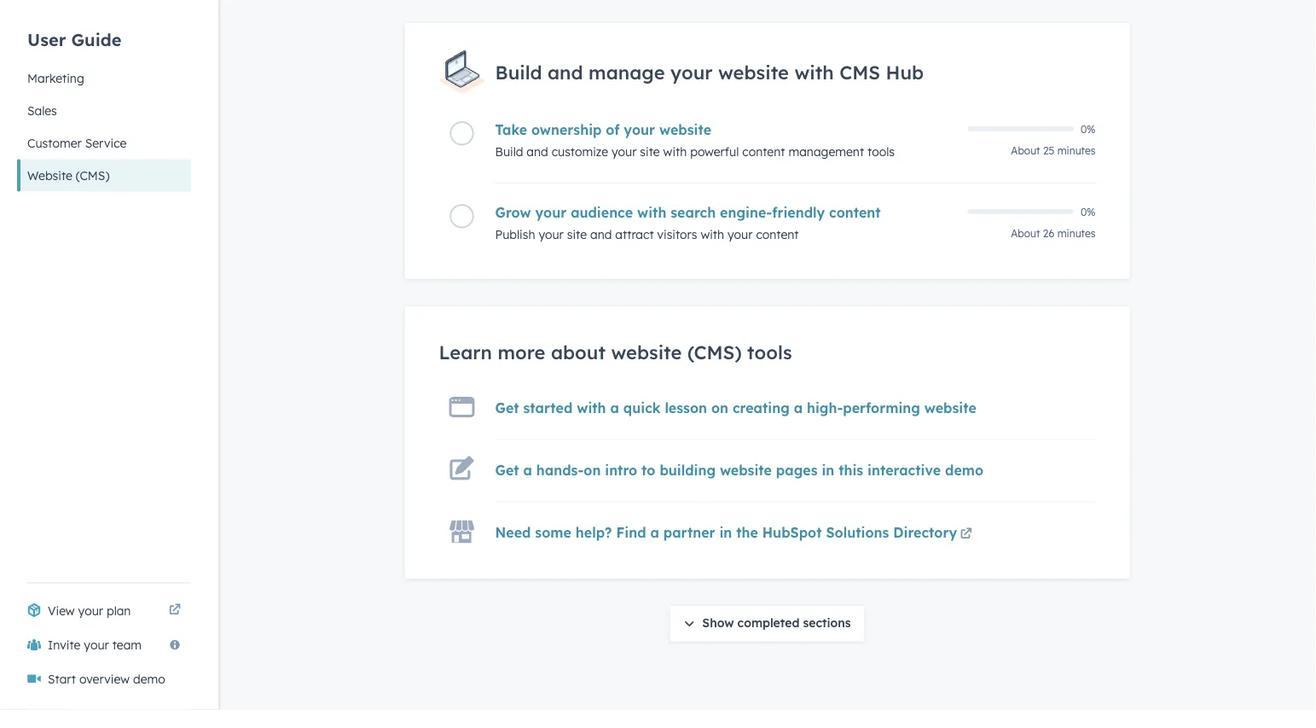Task type: locate. For each thing, give the bounding box(es) containing it.
demo down team
[[133, 671, 165, 686]]

link opens in a new window image
[[961, 524, 973, 545], [169, 601, 181, 621], [169, 605, 181, 617]]

2 vertical spatial and
[[591, 227, 612, 242]]

marketing button
[[17, 62, 191, 95]]

audience
[[571, 204, 633, 221]]

some
[[535, 524, 572, 541]]

1 vertical spatial in
[[720, 524, 732, 541]]

0 vertical spatial 0%
[[1081, 123, 1096, 135]]

build and manage your website with cms hub
[[495, 61, 924, 84]]

get left hands-
[[495, 461, 519, 479]]

in left this
[[822, 461, 835, 479]]

1 horizontal spatial on
[[712, 399, 729, 416]]

1 vertical spatial (cms)
[[688, 341, 742, 364]]

show completed sections button
[[670, 606, 865, 642]]

tools
[[868, 144, 895, 159], [748, 341, 793, 364]]

website (cms)
[[27, 168, 110, 183]]

minutes for take ownership of your website
[[1058, 144, 1096, 157]]

1 about from the top
[[1012, 144, 1041, 157]]

26
[[1044, 227, 1055, 240]]

about
[[1012, 144, 1041, 157], [1012, 227, 1041, 240]]

0 vertical spatial tools
[[868, 144, 895, 159]]

2 0% from the top
[[1081, 205, 1096, 218]]

website (cms) button
[[17, 159, 191, 192]]

1 vertical spatial and
[[527, 144, 549, 159]]

and inside grow your audience with search engine-friendly content publish your site and attract visitors with your content
[[591, 227, 612, 242]]

0 vertical spatial on
[[712, 399, 729, 416]]

partner
[[664, 524, 716, 541]]

0 horizontal spatial (cms)
[[76, 168, 110, 183]]

0 vertical spatial content
[[743, 144, 786, 159]]

(cms) up get started with a quick lesson on creating a high-performing website
[[688, 341, 742, 364]]

1 horizontal spatial in
[[822, 461, 835, 479]]

1 minutes from the top
[[1058, 144, 1096, 157]]

team
[[112, 637, 142, 652]]

and up ownership
[[548, 61, 583, 84]]

in
[[822, 461, 835, 479], [720, 524, 732, 541]]

about left 26
[[1012, 227, 1041, 240]]

tools inside "take ownership of your website build and customize your site with powerful content management tools"
[[868, 144, 895, 159]]

site left powerful on the top
[[640, 144, 660, 159]]

content down take ownership of your website button
[[743, 144, 786, 159]]

on right the lesson on the right bottom of the page
[[712, 399, 729, 416]]

in left the
[[720, 524, 732, 541]]

view your plan link
[[17, 594, 191, 628]]

content down the friendly
[[756, 227, 799, 242]]

0 vertical spatial demo
[[946, 461, 984, 479]]

1 build from the top
[[495, 61, 542, 84]]

0 horizontal spatial site
[[567, 227, 587, 242]]

content
[[743, 144, 786, 159], [830, 204, 881, 221], [756, 227, 799, 242]]

about 25 minutes
[[1012, 144, 1096, 157]]

website inside "take ownership of your website build and customize your site with powerful content management tools"
[[660, 121, 712, 138]]

0 horizontal spatial in
[[720, 524, 732, 541]]

1 horizontal spatial site
[[640, 144, 660, 159]]

0 vertical spatial minutes
[[1058, 144, 1096, 157]]

0% up the about 26 minutes
[[1081, 205, 1096, 218]]

build up take
[[495, 61, 542, 84]]

1 get from the top
[[495, 399, 519, 416]]

view
[[48, 603, 75, 618]]

2 minutes from the top
[[1058, 227, 1096, 240]]

0 vertical spatial about
[[1012, 144, 1041, 157]]

demo
[[946, 461, 984, 479], [133, 671, 165, 686]]

hub
[[886, 61, 924, 84]]

1 vertical spatial content
[[830, 204, 881, 221]]

customize
[[552, 144, 609, 159]]

get left started
[[495, 399, 519, 416]]

minutes right 26
[[1058, 227, 1096, 240]]

start overview demo link
[[17, 662, 191, 696]]

started
[[524, 399, 573, 416]]

link opens in a new window image inside need some help? find a partner in the hubspot solutions directory link
[[961, 524, 973, 545]]

0 horizontal spatial demo
[[133, 671, 165, 686]]

1 horizontal spatial (cms)
[[688, 341, 742, 364]]

your right manage
[[671, 61, 713, 84]]

the
[[737, 524, 759, 541]]

0%
[[1081, 123, 1096, 135], [1081, 205, 1096, 218]]

1 horizontal spatial tools
[[868, 144, 895, 159]]

performing
[[843, 399, 921, 416]]

lesson
[[665, 399, 707, 416]]

0 horizontal spatial on
[[584, 461, 601, 479]]

tools up creating
[[748, 341, 793, 364]]

2 get from the top
[[495, 461, 519, 479]]

view your plan
[[48, 603, 131, 618]]

and down audience at the left top of the page
[[591, 227, 612, 242]]

grow your audience with search engine-friendly content publish your site and attract visitors with your content
[[495, 204, 881, 242]]

1 vertical spatial get
[[495, 461, 519, 479]]

1 0% from the top
[[1081, 123, 1096, 135]]

with left powerful on the top
[[664, 144, 687, 159]]

visitors
[[658, 227, 698, 242]]

quick
[[624, 399, 661, 416]]

learn
[[439, 341, 492, 364]]

website
[[719, 61, 789, 84], [660, 121, 712, 138], [611, 341, 682, 364], [925, 399, 977, 416], [720, 461, 772, 479]]

your right the publish
[[539, 227, 564, 242]]

sales button
[[17, 95, 191, 127]]

1 horizontal spatial demo
[[946, 461, 984, 479]]

content right the friendly
[[830, 204, 881, 221]]

0 vertical spatial build
[[495, 61, 542, 84]]

and
[[548, 61, 583, 84], [527, 144, 549, 159], [591, 227, 612, 242]]

site
[[640, 144, 660, 159], [567, 227, 587, 242]]

website left pages
[[720, 461, 772, 479]]

friendly
[[772, 204, 825, 221]]

minutes right 25
[[1058, 144, 1096, 157]]

marketing
[[27, 71, 84, 86]]

get for get a hands-on intro to building website pages in this interactive demo
[[495, 461, 519, 479]]

0 vertical spatial and
[[548, 61, 583, 84]]

your right 'grow'
[[536, 204, 567, 221]]

hands-
[[537, 461, 584, 479]]

pages
[[776, 461, 818, 479]]

0 vertical spatial in
[[822, 461, 835, 479]]

show
[[703, 616, 734, 630]]

0% up about 25 minutes
[[1081, 123, 1096, 135]]

take ownership of your website build and customize your site with powerful content management tools
[[495, 121, 895, 159]]

0 vertical spatial site
[[640, 144, 660, 159]]

grow
[[495, 204, 531, 221]]

on
[[712, 399, 729, 416], [584, 461, 601, 479]]

site down audience at the left top of the page
[[567, 227, 587, 242]]

2 build from the top
[[495, 144, 523, 159]]

with inside "take ownership of your website build and customize your site with powerful content management tools"
[[664, 144, 687, 159]]

about for take ownership of your website
[[1012, 144, 1041, 157]]

invite your team button
[[17, 628, 191, 662]]

grow your audience with search engine-friendly content button
[[495, 204, 958, 221]]

with
[[795, 61, 834, 84], [664, 144, 687, 159], [638, 204, 667, 221], [701, 227, 725, 242], [577, 399, 606, 416]]

on left intro
[[584, 461, 601, 479]]

website up take ownership of your website button
[[719, 61, 789, 84]]

about 26 minutes
[[1012, 227, 1096, 240]]

your left team
[[84, 637, 109, 652]]

and inside "take ownership of your website build and customize your site with powerful content management tools"
[[527, 144, 549, 159]]

1 vertical spatial 0%
[[1081, 205, 1096, 218]]

1 vertical spatial minutes
[[1058, 227, 1096, 240]]

build
[[495, 61, 542, 84], [495, 144, 523, 159]]

demo right the interactive at the bottom of the page
[[946, 461, 984, 479]]

(cms) down the customer service button
[[76, 168, 110, 183]]

2 about from the top
[[1012, 227, 1041, 240]]

customer service
[[27, 135, 127, 150]]

1 vertical spatial about
[[1012, 227, 1041, 240]]

sections
[[803, 616, 851, 630]]

service
[[85, 135, 127, 150]]

0 vertical spatial get
[[495, 399, 519, 416]]

a
[[611, 399, 619, 416], [794, 399, 803, 416], [524, 461, 532, 479], [651, 524, 660, 541]]

your
[[671, 61, 713, 84], [624, 121, 656, 138], [612, 144, 637, 159], [536, 204, 567, 221], [539, 227, 564, 242], [728, 227, 753, 242], [78, 603, 103, 618], [84, 637, 109, 652]]

0 vertical spatial (cms)
[[76, 168, 110, 183]]

get
[[495, 399, 519, 416], [495, 461, 519, 479]]

tools right management
[[868, 144, 895, 159]]

and down take
[[527, 144, 549, 159]]

invite
[[48, 637, 81, 652]]

1 vertical spatial site
[[567, 227, 587, 242]]

(cms)
[[76, 168, 110, 183], [688, 341, 742, 364]]

powerful
[[691, 144, 739, 159]]

1 vertical spatial build
[[495, 144, 523, 159]]

site inside grow your audience with search engine-friendly content publish your site and attract visitors with your content
[[567, 227, 587, 242]]

cms
[[840, 61, 881, 84]]

0 horizontal spatial tools
[[748, 341, 793, 364]]

about left 25
[[1012, 144, 1041, 157]]

website up powerful on the top
[[660, 121, 712, 138]]

build down take
[[495, 144, 523, 159]]

find
[[617, 524, 646, 541]]



Task type: describe. For each thing, give the bounding box(es) containing it.
(cms) inside "button"
[[76, 168, 110, 183]]

content inside "take ownership of your website build and customize your site with powerful content management tools"
[[743, 144, 786, 159]]

learn more about website (cms) tools
[[439, 341, 793, 364]]

ownership
[[532, 121, 602, 138]]

directory
[[894, 524, 958, 541]]

your right of
[[624, 121, 656, 138]]

get started with a quick lesson on creating a high-performing website
[[495, 399, 977, 416]]

show completed sections
[[703, 616, 851, 630]]

website up the quick
[[611, 341, 682, 364]]

solutions
[[826, 524, 890, 541]]

website
[[27, 168, 72, 183]]

take ownership of your website button
[[495, 121, 958, 138]]

2 vertical spatial content
[[756, 227, 799, 242]]

with left 'cms'
[[795, 61, 834, 84]]

1 vertical spatial demo
[[133, 671, 165, 686]]

build inside "take ownership of your website build and customize your site with powerful content management tools"
[[495, 144, 523, 159]]

plan
[[107, 603, 131, 618]]

search
[[671, 204, 716, 221]]

publish
[[495, 227, 536, 242]]

manage
[[589, 61, 665, 84]]

a left hands-
[[524, 461, 532, 479]]

hubspot
[[763, 524, 822, 541]]

with down the grow your audience with search engine-friendly content button
[[701, 227, 725, 242]]

about
[[551, 341, 606, 364]]

user guide views element
[[17, 0, 191, 192]]

user guide
[[27, 29, 122, 51]]

customer service button
[[17, 127, 191, 159]]

1 vertical spatial on
[[584, 461, 601, 479]]

need
[[495, 524, 531, 541]]

to
[[642, 461, 656, 479]]

intro
[[605, 461, 638, 479]]

completed
[[738, 616, 800, 630]]

minutes for grow your audience with search engine-friendly content
[[1058, 227, 1096, 240]]

more
[[498, 341, 546, 364]]

attract
[[616, 227, 654, 242]]

with up attract
[[638, 204, 667, 221]]

high-
[[807, 399, 843, 416]]

get a hands-on intro to building website pages in this interactive demo link
[[495, 461, 984, 479]]

your left plan
[[78, 603, 103, 618]]

25
[[1044, 144, 1055, 157]]

building
[[660, 461, 716, 479]]

management
[[789, 144, 865, 159]]

1 vertical spatial tools
[[748, 341, 793, 364]]

a right find
[[651, 524, 660, 541]]

website right performing
[[925, 399, 977, 416]]

creating
[[733, 399, 790, 416]]

need some help? find a partner in the hubspot solutions directory
[[495, 524, 958, 541]]

0% for grow your audience with search engine-friendly content
[[1081, 205, 1096, 218]]

get started with a quick lesson on creating a high-performing website link
[[495, 399, 977, 416]]

take
[[495, 121, 528, 138]]

link opens in a new window image
[[961, 528, 973, 540]]

0% for take ownership of your website
[[1081, 123, 1096, 135]]

this
[[839, 461, 864, 479]]

get for get started with a quick lesson on creating a high-performing website
[[495, 399, 519, 416]]

invite your team
[[48, 637, 142, 652]]

your inside button
[[84, 637, 109, 652]]

your down of
[[612, 144, 637, 159]]

start
[[48, 671, 76, 686]]

customer
[[27, 135, 82, 150]]

with right started
[[577, 399, 606, 416]]

overview
[[79, 671, 130, 686]]

interactive
[[868, 461, 941, 479]]

start overview demo
[[48, 671, 165, 686]]

engine-
[[720, 204, 772, 221]]

about for grow your audience with search engine-friendly content
[[1012, 227, 1041, 240]]

your down engine-
[[728, 227, 753, 242]]

help?
[[576, 524, 612, 541]]

user
[[27, 29, 66, 51]]

a left the quick
[[611, 399, 619, 416]]

get a hands-on intro to building website pages in this interactive demo
[[495, 461, 984, 479]]

sales
[[27, 103, 57, 118]]

need some help? find a partner in the hubspot solutions directory link
[[495, 524, 976, 545]]

site inside "take ownership of your website build and customize your site with powerful content management tools"
[[640, 144, 660, 159]]

of
[[606, 121, 620, 138]]

a left high-
[[794, 399, 803, 416]]

guide
[[71, 29, 122, 51]]



Task type: vqa. For each thing, say whether or not it's contained in the screenshot.
the right demo
yes



